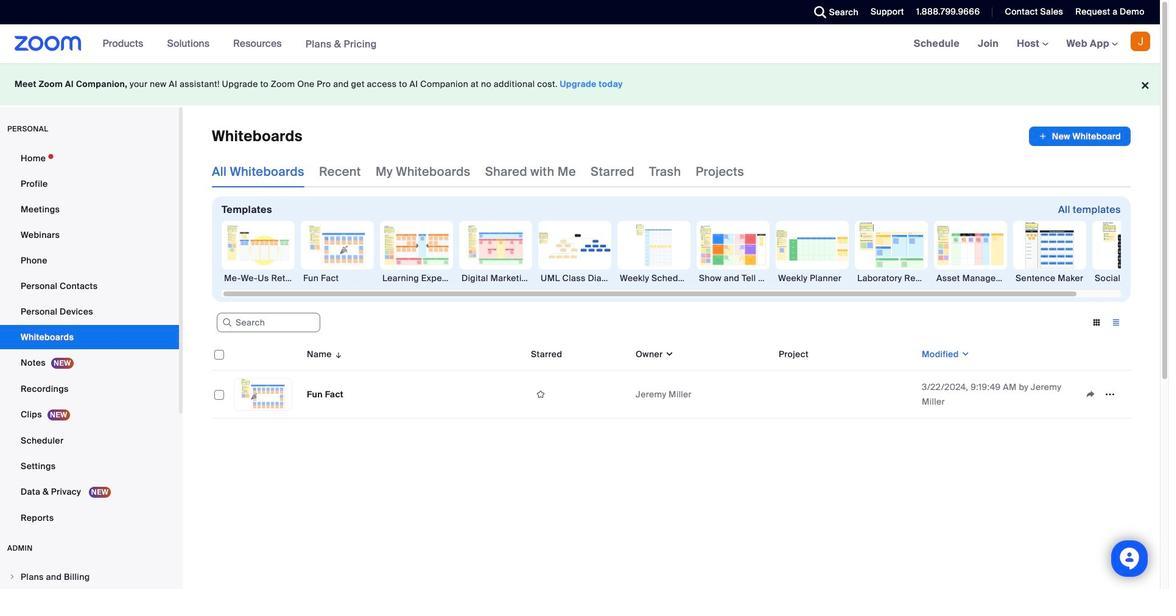 Task type: describe. For each thing, give the bounding box(es) containing it.
down image
[[959, 349, 971, 361]]

more options for fun fact image
[[1101, 389, 1120, 400]]

Search text field
[[217, 313, 320, 333]]

asset management element
[[935, 272, 1008, 285]]

personal menu menu
[[0, 146, 179, 532]]

list mode, selected image
[[1107, 317, 1127, 328]]

laboratory report element
[[855, 272, 929, 285]]

learning experience canvas element
[[380, 272, 453, 285]]

0 vertical spatial fun fact element
[[301, 272, 374, 285]]

right image
[[9, 574, 16, 581]]

uml class diagram element
[[539, 272, 612, 285]]

digital marketing canvas element
[[459, 272, 533, 285]]

grid mode, not selected image
[[1088, 317, 1107, 328]]

me-we-us retrospective element
[[222, 272, 295, 285]]

add image
[[1039, 130, 1048, 143]]

meetings navigation
[[905, 24, 1161, 64]]

social emotional learning element
[[1093, 272, 1166, 285]]



Task type: vqa. For each thing, say whether or not it's contained in the screenshot.
Download Now "button"
no



Task type: locate. For each thing, give the bounding box(es) containing it.
1 vertical spatial fun fact element
[[307, 389, 344, 400]]

sentence maker element
[[1014, 272, 1087, 285]]

banner
[[0, 24, 1161, 64]]

product information navigation
[[94, 24, 386, 64]]

fun fact element
[[301, 272, 374, 285], [307, 389, 344, 400]]

zoom logo image
[[15, 36, 81, 51]]

show and tell with a twist element
[[697, 272, 770, 285]]

footer
[[0, 63, 1161, 105]]

menu item
[[0, 566, 179, 589]]

weekly planner element
[[776, 272, 849, 285]]

application
[[1030, 127, 1131, 146], [212, 339, 1141, 428], [531, 386, 626, 404], [1081, 386, 1127, 404]]

thumbnail of fun fact image
[[235, 379, 292, 411]]

share image
[[1081, 389, 1101, 400]]

tabs of all whiteboard page tab list
[[212, 156, 745, 188]]

cell
[[774, 371, 918, 419]]

arrow down image
[[332, 347, 343, 362]]

profile picture image
[[1131, 32, 1151, 51]]

weekly schedule element
[[618, 272, 691, 285]]



